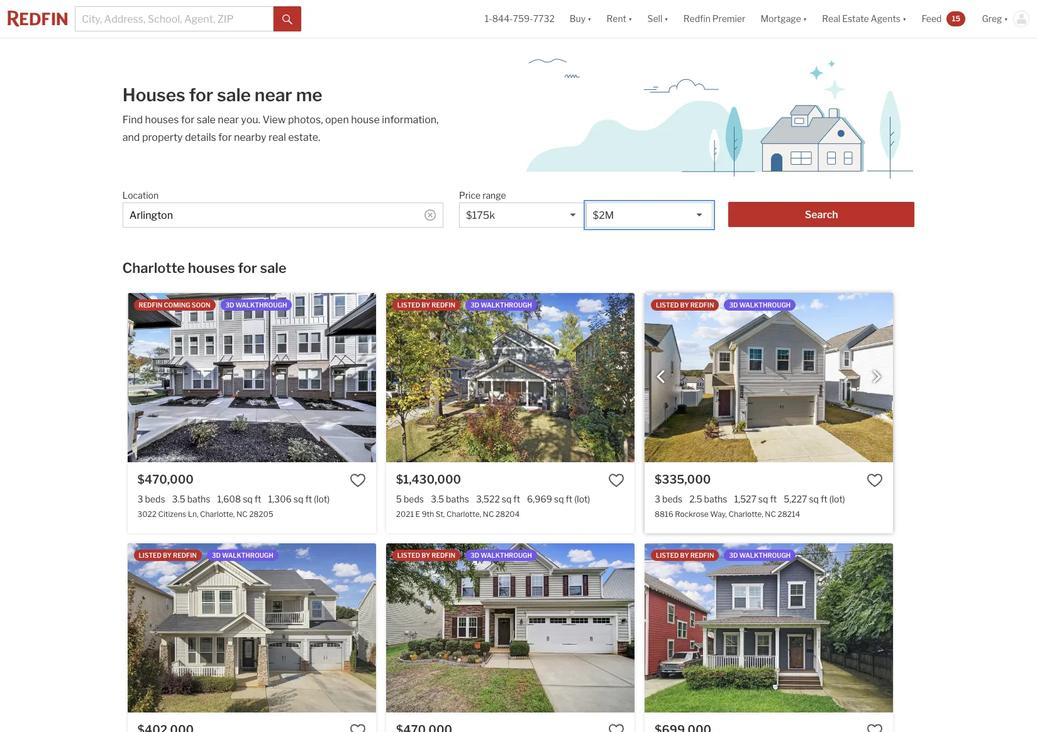 Task type: describe. For each thing, give the bounding box(es) containing it.
next button image
[[871, 371, 884, 383]]

rockrose
[[675, 510, 709, 519]]

photos,
[[288, 114, 323, 126]]

3.5 baths for $1,430,000
[[431, 494, 469, 504]]

buy
[[570, 13, 586, 24]]

location
[[123, 190, 159, 201]]

e
[[416, 510, 420, 519]]

sq for 3,522
[[502, 494, 512, 504]]

3 for $335,000
[[655, 494, 661, 504]]

$470,000
[[137, 473, 194, 486]]

0 vertical spatial city, address, school, agent, zip search field
[[75, 6, 274, 31]]

sell ▾
[[648, 13, 669, 24]]

mortgage ▾ button
[[761, 0, 807, 38]]

1 photo of 4316 hubbard rd, charlotte, nc 28269 image from the left
[[127, 544, 376, 713]]

0 horizontal spatial near
[[218, 114, 239, 126]]

rent ▾ button
[[607, 0, 633, 38]]

charlotte
[[122, 260, 185, 276]]

open
[[325, 114, 349, 126]]

submit search image
[[283, 14, 293, 24]]

search input image
[[425, 210, 436, 221]]

5
[[396, 494, 402, 504]]

2 photo of 933 sweetbriar st, charlotte, nc 28205 image from the left
[[893, 544, 1038, 713]]

$2m
[[593, 210, 614, 221]]

sell ▾ button
[[640, 0, 676, 38]]

favorite button image for $335,000
[[867, 472, 884, 489]]

nearby
[[234, 132, 267, 143]]

real
[[823, 13, 841, 24]]

28204
[[496, 510, 520, 519]]

favorite button image for $470,000
[[350, 472, 366, 489]]

▾ for rent ▾
[[629, 13, 633, 24]]

5,227
[[784, 494, 808, 504]]

property
[[142, 132, 183, 143]]

ft for 3,522 sq ft
[[514, 494, 520, 504]]

2.5
[[690, 494, 703, 504]]

redfin
[[684, 13, 711, 24]]

3.5 baths for $470,000
[[172, 494, 210, 504]]

1-844-759-7732 link
[[485, 13, 555, 24]]

view photos, open house information, and property details for nearby real estate.
[[123, 114, 439, 143]]

nc for $335,000
[[765, 510, 776, 519]]

by for 2nd photo of 4316 hubbard rd, charlotte, nc 28269 from the right
[[163, 552, 172, 559]]

search button
[[729, 202, 915, 227]]

ln,
[[188, 510, 199, 519]]

28214
[[778, 510, 801, 519]]

me
[[296, 84, 323, 106]]

clear input button
[[425, 210, 436, 221]]

$175k
[[466, 210, 495, 221]]

8816
[[655, 510, 674, 519]]

agents
[[871, 13, 901, 24]]

2 photo of 3515 ettrick pl, charlotte, nc 28278 image from the left
[[635, 544, 883, 713]]

sq for 1,306
[[294, 494, 304, 504]]

2 charlotte, from the left
[[447, 510, 481, 519]]

3,522
[[476, 494, 500, 504]]

ft for 5,227 sq ft (lot)
[[821, 494, 828, 504]]

(lot) for $1,430,000
[[575, 494, 590, 504]]

ft for 6,969 sq ft (lot)
[[566, 494, 573, 504]]

by for 1st photo of 3515 ettrick pl, charlotte, nc 28278
[[422, 552, 431, 559]]

estate.
[[288, 132, 320, 143]]

2021 e 9th st, charlotte, nc 28204
[[396, 510, 520, 519]]

▾ for mortgage ▾
[[803, 13, 807, 24]]

real estate agents ▾ link
[[823, 0, 907, 38]]

sq for 1,527
[[759, 494, 769, 504]]

search
[[805, 209, 839, 221]]

favorite button checkbox for 1st photo of 8816 rockrose way, charlotte, nc 28214 from right
[[867, 472, 884, 489]]

greg
[[982, 13, 1003, 24]]

5 beds
[[396, 494, 424, 504]]

information,
[[382, 114, 439, 126]]

baths for $1,430,000
[[446, 494, 469, 504]]

greg ▾
[[982, 13, 1009, 24]]

sell ▾ button
[[648, 0, 669, 38]]

1 photo of 8816 rockrose way, charlotte, nc 28214 image from the left
[[645, 293, 894, 462]]

by for 2nd photo of 2021 e 9th st, charlotte, nc 28204 from right
[[422, 301, 431, 309]]

1 photo of 3515 ettrick pl, charlotte, nc 28278 image from the left
[[386, 544, 635, 713]]

baths for $470,000
[[187, 494, 210, 504]]

buy ▾ button
[[562, 0, 599, 38]]

coming
[[164, 301, 191, 309]]

for inside view photos, open house information, and property details for nearby real estate.
[[218, 132, 232, 143]]

rent ▾ button
[[599, 0, 640, 38]]

buy ▾
[[570, 13, 592, 24]]

3 beds for $335,000
[[655, 494, 683, 504]]

houses for find
[[145, 114, 179, 126]]

listed by redfin for 2nd photo of 2021 e 9th st, charlotte, nc 28204 from right
[[398, 301, 456, 309]]

2 nc from the left
[[483, 510, 494, 519]]

844-
[[492, 13, 513, 24]]

9th
[[422, 510, 434, 519]]

houses for charlotte
[[188, 260, 235, 276]]

houses
[[123, 84, 185, 106]]

listed by redfin for 2nd photo of 4316 hubbard rd, charlotte, nc 28269 from the right
[[139, 552, 197, 559]]

view
[[263, 114, 286, 126]]

beds for $1,430,000
[[404, 494, 424, 504]]

5,227 sq ft (lot)
[[784, 494, 846, 504]]

real estate agents ▾
[[823, 13, 907, 24]]

mortgage ▾
[[761, 13, 807, 24]]

$1,430,000
[[396, 473, 461, 486]]

(lot) for $335,000
[[830, 494, 846, 504]]

mortgage
[[761, 13, 801, 24]]

houses for sale near me
[[123, 84, 323, 106]]

2 photo of 2021 e 9th st, charlotte, nc 28204 image from the left
[[635, 293, 883, 462]]



Task type: locate. For each thing, give the bounding box(es) containing it.
(lot)
[[314, 494, 330, 504], [575, 494, 590, 504], [830, 494, 846, 504]]

nc
[[237, 510, 248, 519], [483, 510, 494, 519], [765, 510, 776, 519]]

6 ft from the left
[[821, 494, 828, 504]]

sq for 5,227
[[809, 494, 819, 504]]

price range
[[459, 190, 506, 201]]

1 vertical spatial city, address, school, agent, zip search field
[[123, 203, 443, 228]]

2 3.5 baths from the left
[[431, 494, 469, 504]]

sale for find houses for sale near you.
[[197, 114, 216, 126]]

photo of 4316 hubbard rd, charlotte, nc 28269 image
[[127, 544, 376, 713], [376, 544, 625, 713]]

1 (lot) from the left
[[314, 494, 330, 504]]

favorite button checkbox
[[867, 472, 884, 489], [350, 723, 366, 732]]

ft right 5,227
[[821, 494, 828, 504]]

1-844-759-7732
[[485, 13, 555, 24]]

sq right 5,227
[[809, 494, 819, 504]]

sq right 1,306 on the left
[[294, 494, 304, 504]]

sq
[[243, 494, 253, 504], [294, 494, 304, 504], [502, 494, 512, 504], [554, 494, 564, 504], [759, 494, 769, 504], [809, 494, 819, 504]]

2 3 from the left
[[655, 494, 661, 504]]

charlotte, down 1,608
[[200, 510, 235, 519]]

1,527 sq ft
[[735, 494, 777, 504]]

▾ right buy
[[588, 13, 592, 24]]

1 3.5 baths from the left
[[172, 494, 210, 504]]

real
[[269, 132, 286, 143]]

beds up '3022'
[[145, 494, 165, 504]]

1 photo of 2021 e 9th st, charlotte, nc 28204 image from the left
[[386, 293, 635, 462]]

and
[[123, 132, 140, 143]]

6 ▾ from the left
[[1005, 13, 1009, 24]]

beds up 8816
[[663, 494, 683, 504]]

0 horizontal spatial (lot)
[[314, 494, 330, 504]]

listed by redfin for 2nd photo of 933 sweetbriar st, charlotte, nc 28205 from the right
[[656, 552, 714, 559]]

2 baths from the left
[[446, 494, 469, 504]]

ft for 1,527 sq ft
[[770, 494, 777, 504]]

1 horizontal spatial charlotte,
[[447, 510, 481, 519]]

1,306
[[268, 494, 292, 504]]

1 vertical spatial sale
[[197, 114, 216, 126]]

1 ▾ from the left
[[588, 13, 592, 24]]

0 horizontal spatial 3 beds
[[137, 494, 165, 504]]

1 nc from the left
[[237, 510, 248, 519]]

redfin premier
[[684, 13, 746, 24]]

28205
[[249, 510, 273, 519]]

photo of 8816 rockrose way, charlotte, nc 28214 image
[[645, 293, 894, 462], [893, 293, 1038, 462]]

1 horizontal spatial 3.5 baths
[[431, 494, 469, 504]]

photo of 3515 ettrick pl, charlotte, nc 28278 image
[[386, 544, 635, 713], [635, 544, 883, 713]]

sell
[[648, 13, 663, 24]]

15
[[952, 14, 961, 23]]

favorite button image
[[350, 472, 366, 489], [608, 472, 625, 489], [867, 472, 884, 489], [350, 723, 366, 732], [867, 723, 884, 732]]

ft up 28205
[[255, 494, 261, 504]]

charlotte, down 1,527
[[729, 510, 764, 519]]

beds right 5
[[404, 494, 424, 504]]

1 horizontal spatial 3 beds
[[655, 494, 683, 504]]

2 (lot) from the left
[[575, 494, 590, 504]]

sq for 1,608
[[243, 494, 253, 504]]

0 vertical spatial near
[[255, 84, 293, 106]]

1 horizontal spatial nc
[[483, 510, 494, 519]]

near up "view" at the top left of the page
[[255, 84, 293, 106]]

1 sq from the left
[[243, 494, 253, 504]]

1 3.5 from the left
[[172, 494, 185, 504]]

ft up 28204
[[514, 494, 520, 504]]

1 baths from the left
[[187, 494, 210, 504]]

(lot) right 5,227
[[830, 494, 846, 504]]

▾ for buy ▾
[[588, 13, 592, 24]]

0 horizontal spatial beds
[[145, 494, 165, 504]]

1,608
[[217, 494, 241, 504]]

sq right 1,527
[[759, 494, 769, 504]]

3 ft from the left
[[514, 494, 520, 504]]

by
[[422, 301, 431, 309], [681, 301, 689, 309], [163, 552, 172, 559], [422, 552, 431, 559], [681, 552, 689, 559]]

price
[[459, 190, 481, 201]]

favorite button checkbox
[[350, 472, 366, 489], [608, 472, 625, 489], [608, 723, 625, 732], [867, 723, 884, 732]]

1 horizontal spatial favorite button checkbox
[[867, 472, 884, 489]]

beds for $470,000
[[145, 494, 165, 504]]

photo of 933 sweetbriar st, charlotte, nc 28205 image
[[645, 544, 894, 713], [893, 544, 1038, 713]]

3 (lot) from the left
[[830, 494, 846, 504]]

5 sq from the left
[[759, 494, 769, 504]]

near
[[255, 84, 293, 106], [218, 114, 239, 126]]

6 sq from the left
[[809, 494, 819, 504]]

houses up soon
[[188, 260, 235, 276]]

1 ft from the left
[[255, 494, 261, 504]]

charlotte, right st,
[[447, 510, 481, 519]]

1 horizontal spatial 3
[[655, 494, 661, 504]]

way,
[[711, 510, 727, 519]]

3 beds up 8816
[[655, 494, 683, 504]]

previous button image
[[655, 371, 668, 383]]

3 nc from the left
[[765, 510, 776, 519]]

3.5
[[172, 494, 185, 504], [431, 494, 444, 504]]

nc down '1,608 sq ft' on the left of the page
[[237, 510, 248, 519]]

0 vertical spatial houses
[[145, 114, 179, 126]]

0 horizontal spatial favorite button checkbox
[[350, 723, 366, 732]]

nc down 3,522 at the left of the page
[[483, 510, 494, 519]]

sq right 6,969
[[554, 494, 564, 504]]

759-
[[513, 13, 533, 24]]

by for 2nd photo of 933 sweetbriar st, charlotte, nc 28205 from the right
[[681, 552, 689, 559]]

houses up the property
[[145, 114, 179, 126]]

4 ft from the left
[[566, 494, 573, 504]]

estate
[[843, 13, 869, 24]]

sale for charlotte houses for sale
[[260, 260, 287, 276]]

1 horizontal spatial 3.5
[[431, 494, 444, 504]]

for
[[189, 84, 213, 106], [181, 114, 195, 126], [218, 132, 232, 143], [238, 260, 257, 276]]

3 charlotte, from the left
[[729, 510, 764, 519]]

rent
[[607, 13, 627, 24]]

3 up '3022'
[[137, 494, 143, 504]]

City, Address, School, Agent, ZIP search field
[[75, 6, 274, 31], [123, 203, 443, 228]]

5 ft from the left
[[770, 494, 777, 504]]

0 horizontal spatial nc
[[237, 510, 248, 519]]

1,608 sq ft
[[217, 494, 261, 504]]

st,
[[436, 510, 445, 519]]

baths up way,
[[704, 494, 728, 504]]

ft for 1,608 sq ft
[[255, 494, 261, 504]]

3 baths from the left
[[704, 494, 728, 504]]

mortgage ▾ button
[[753, 0, 815, 38]]

details
[[185, 132, 216, 143]]

▾ right sell
[[665, 13, 669, 24]]

2 vertical spatial sale
[[260, 260, 287, 276]]

0 horizontal spatial sale
[[197, 114, 216, 126]]

0 vertical spatial favorite button checkbox
[[867, 472, 884, 489]]

charlotte, for $335,000
[[729, 510, 764, 519]]

8816 rockrose way, charlotte, nc 28214
[[655, 510, 801, 519]]

buy ▾ button
[[570, 0, 592, 38]]

sale
[[217, 84, 251, 106], [197, 114, 216, 126], [260, 260, 287, 276]]

walkthrough
[[236, 301, 287, 309], [481, 301, 532, 309], [740, 301, 791, 309], [222, 552, 274, 559], [481, 552, 532, 559], [740, 552, 791, 559]]

▾ right greg
[[1005, 13, 1009, 24]]

3.5 up st,
[[431, 494, 444, 504]]

favorite button image
[[608, 723, 625, 732]]

3 beds up '3022'
[[137, 494, 165, 504]]

1 horizontal spatial houses
[[188, 260, 235, 276]]

2 3.5 from the left
[[431, 494, 444, 504]]

3.5 for $1,430,000
[[431, 494, 444, 504]]

beds for $335,000
[[663, 494, 683, 504]]

you.
[[241, 114, 260, 126]]

sq right 1,608
[[243, 494, 253, 504]]

photo of 2021 e 9th st, charlotte, nc 28204 image
[[386, 293, 635, 462], [635, 293, 883, 462]]

beds
[[145, 494, 165, 504], [404, 494, 424, 504], [663, 494, 683, 504]]

2021
[[396, 510, 414, 519]]

▾
[[588, 13, 592, 24], [629, 13, 633, 24], [665, 13, 669, 24], [803, 13, 807, 24], [903, 13, 907, 24], [1005, 13, 1009, 24]]

nc left 28214
[[765, 510, 776, 519]]

3 beds for $470,000
[[137, 494, 165, 504]]

1 horizontal spatial (lot)
[[575, 494, 590, 504]]

▾ right agents
[[903, 13, 907, 24]]

1 horizontal spatial baths
[[446, 494, 469, 504]]

2 beds from the left
[[404, 494, 424, 504]]

4 ▾ from the left
[[803, 13, 807, 24]]

3022
[[137, 510, 157, 519]]

ft right 1,306 on the left
[[305, 494, 312, 504]]

1 photo of 933 sweetbriar st, charlotte, nc 28205 image from the left
[[645, 544, 894, 713]]

3 beds from the left
[[663, 494, 683, 504]]

3 ▾ from the left
[[665, 13, 669, 24]]

2 sq from the left
[[294, 494, 304, 504]]

feed
[[922, 13, 942, 24]]

3.5 baths up ln,
[[172, 494, 210, 504]]

0 horizontal spatial baths
[[187, 494, 210, 504]]

charlotte houses for sale
[[122, 260, 287, 276]]

house
[[351, 114, 380, 126]]

3.5 up citizens
[[172, 494, 185, 504]]

1 horizontal spatial beds
[[404, 494, 424, 504]]

listed by redfin for 1st photo of 3515 ettrick pl, charlotte, nc 28278
[[398, 552, 456, 559]]

1-
[[485, 13, 492, 24]]

▾ for sell ▾
[[665, 13, 669, 24]]

find houses for sale near you.
[[123, 114, 263, 126]]

baths for $335,000
[[704, 494, 728, 504]]

1 beds from the left
[[145, 494, 165, 504]]

3 up 8816
[[655, 494, 661, 504]]

▾ right rent
[[629, 13, 633, 24]]

1 horizontal spatial sale
[[217, 84, 251, 106]]

▾ right mortgage
[[803, 13, 807, 24]]

2 horizontal spatial nc
[[765, 510, 776, 519]]

charlotte, for $470,000
[[200, 510, 235, 519]]

range
[[483, 190, 506, 201]]

photo of 3022 citizens ln, charlotte, nc 28205 image
[[127, 293, 376, 462], [376, 293, 625, 462]]

baths up 2021 e 9th st, charlotte, nc 28204
[[446, 494, 469, 504]]

(lot) right 6,969
[[575, 494, 590, 504]]

2.5 baths
[[690, 494, 728, 504]]

baths
[[187, 494, 210, 504], [446, 494, 469, 504], [704, 494, 728, 504]]

real estate agents ▾ button
[[815, 0, 914, 38]]

1 vertical spatial favorite button checkbox
[[350, 723, 366, 732]]

favorite button image for $1,430,000
[[608, 472, 625, 489]]

baths up ln,
[[187, 494, 210, 504]]

4 sq from the left
[[554, 494, 564, 504]]

ft left 5,227
[[770, 494, 777, 504]]

0 horizontal spatial 3
[[137, 494, 143, 504]]

sq for 6,969
[[554, 494, 564, 504]]

2 ft from the left
[[305, 494, 312, 504]]

1 photo of 3022 citizens ln, charlotte, nc 28205 image from the left
[[127, 293, 376, 462]]

6,969
[[527, 494, 552, 504]]

0 horizontal spatial 3.5
[[172, 494, 185, 504]]

3d walkthrough
[[226, 301, 287, 309], [471, 301, 532, 309], [730, 301, 791, 309], [212, 552, 274, 559], [471, 552, 532, 559], [730, 552, 791, 559]]

0 horizontal spatial 3.5 baths
[[172, 494, 210, 504]]

(lot) for $470,000
[[314, 494, 330, 504]]

1 vertical spatial houses
[[188, 260, 235, 276]]

ft right 6,969
[[566, 494, 573, 504]]

near left you.
[[218, 114, 239, 126]]

1 3 beds from the left
[[137, 494, 165, 504]]

redfin premier button
[[676, 0, 753, 38]]

citizens
[[158, 510, 186, 519]]

nc for $470,000
[[237, 510, 248, 519]]

5 ▾ from the left
[[903, 13, 907, 24]]

1 horizontal spatial near
[[255, 84, 293, 106]]

1 3 from the left
[[137, 494, 143, 504]]

2 horizontal spatial baths
[[704, 494, 728, 504]]

sq up 28204
[[502, 494, 512, 504]]

2 horizontal spatial sale
[[260, 260, 287, 276]]

rent ▾
[[607, 13, 633, 24]]

3 beds
[[137, 494, 165, 504], [655, 494, 683, 504]]

3.5 baths
[[172, 494, 210, 504], [431, 494, 469, 504]]

▾ for greg ▾
[[1005, 13, 1009, 24]]

find
[[123, 114, 143, 126]]

(lot) right 1,306 on the left
[[314, 494, 330, 504]]

0 vertical spatial sale
[[217, 84, 251, 106]]

2 3 beds from the left
[[655, 494, 683, 504]]

0 horizontal spatial charlotte,
[[200, 510, 235, 519]]

3.5 for $470,000
[[172, 494, 185, 504]]

0 horizontal spatial houses
[[145, 114, 179, 126]]

2 horizontal spatial charlotte,
[[729, 510, 764, 519]]

2 photo of 3022 citizens ln, charlotte, nc 28205 image from the left
[[376, 293, 625, 462]]

3022 citizens ln, charlotte, nc 28205
[[137, 510, 273, 519]]

7732
[[533, 13, 555, 24]]

1,306 sq ft (lot)
[[268, 494, 330, 504]]

2 horizontal spatial beds
[[663, 494, 683, 504]]

6,969 sq ft (lot)
[[527, 494, 590, 504]]

1 charlotte, from the left
[[200, 510, 235, 519]]

houses
[[145, 114, 179, 126], [188, 260, 235, 276]]

premier
[[713, 13, 746, 24]]

3 sq from the left
[[502, 494, 512, 504]]

ft for 1,306 sq ft (lot)
[[305, 494, 312, 504]]

2 horizontal spatial (lot)
[[830, 494, 846, 504]]

favorite button checkbox for second photo of 4316 hubbard rd, charlotte, nc 28269 from left
[[350, 723, 366, 732]]

1,527
[[735, 494, 757, 504]]

3.5 baths up 2021 e 9th st, charlotte, nc 28204
[[431, 494, 469, 504]]

redfin coming soon
[[139, 301, 210, 309]]

3,522 sq ft
[[476, 494, 520, 504]]

2 photo of 4316 hubbard rd, charlotte, nc 28269 image from the left
[[376, 544, 625, 713]]

1 vertical spatial near
[[218, 114, 239, 126]]

2 ▾ from the left
[[629, 13, 633, 24]]

2 photo of 8816 rockrose way, charlotte, nc 28214 image from the left
[[893, 293, 1038, 462]]

3 for $470,000
[[137, 494, 143, 504]]

soon
[[192, 301, 210, 309]]



Task type: vqa. For each thing, say whether or not it's contained in the screenshot.
leftmost Apartment
no



